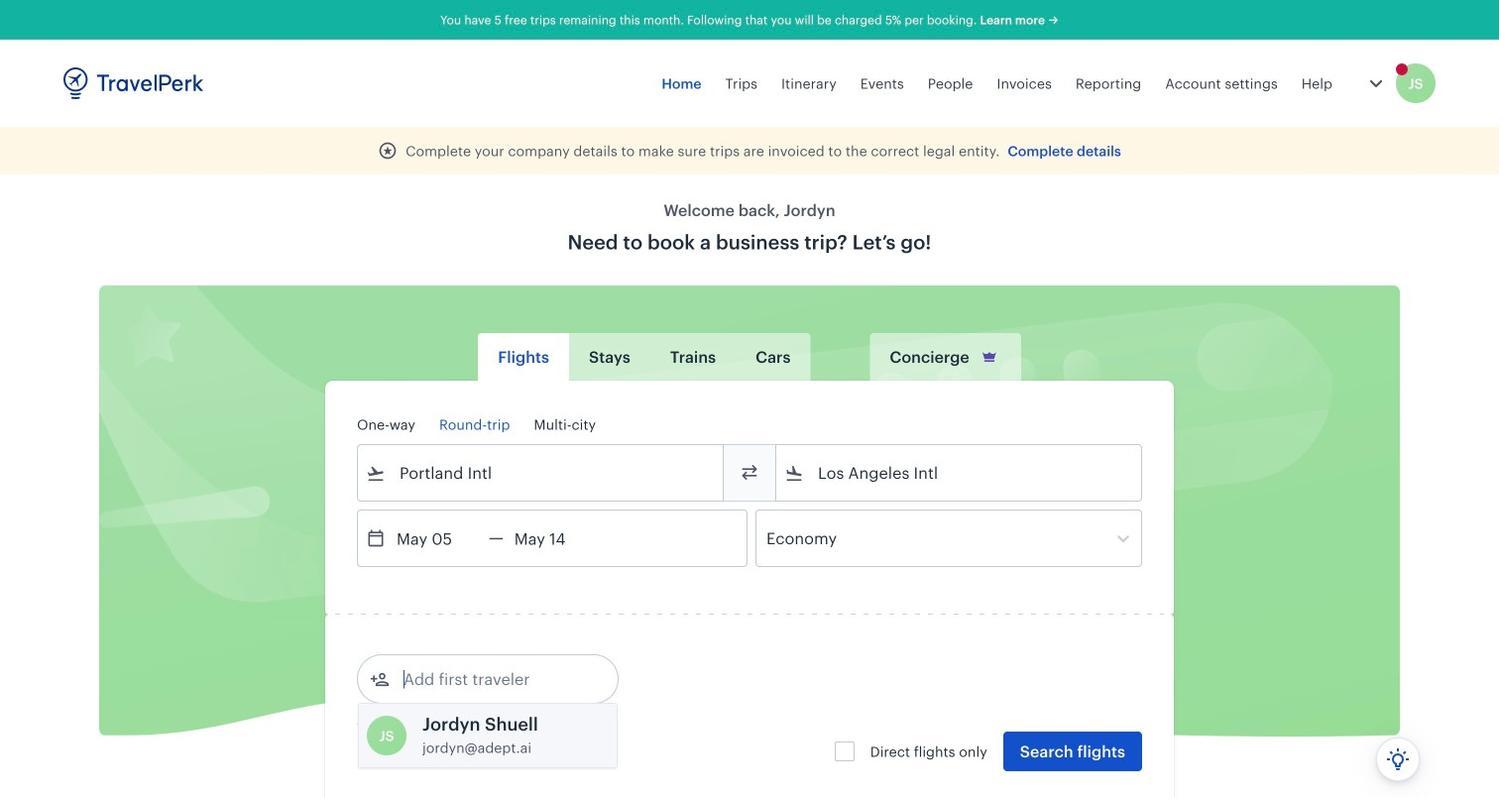 Task type: locate. For each thing, give the bounding box(es) containing it.
To search field
[[804, 457, 1116, 489]]

Depart text field
[[386, 511, 489, 566]]

Add first traveler search field
[[390, 663, 596, 695]]



Task type: describe. For each thing, give the bounding box(es) containing it.
Return text field
[[504, 511, 607, 566]]

From search field
[[386, 457, 697, 489]]



